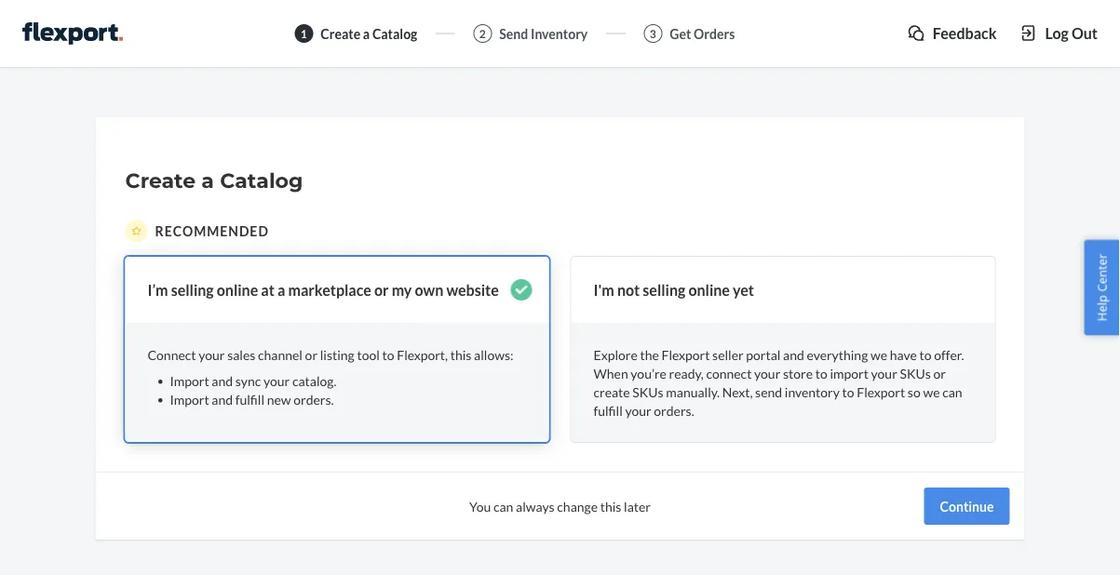 Task type: vqa. For each thing, say whether or not it's contained in the screenshot.
11Th, in 'Managing pre-orders in Shopify (for integrations before July 11th, 2023)'
no



Task type: describe. For each thing, give the bounding box(es) containing it.
help center button
[[1084, 240, 1120, 335]]

portal
[[746, 347, 781, 363]]

help center
[[1093, 254, 1110, 322]]

0 horizontal spatial this
[[450, 347, 472, 363]]

1 vertical spatial a
[[201, 168, 214, 193]]

1 horizontal spatial catalog
[[372, 26, 417, 41]]

and inside explore the flexport seller portal and everything we have to offer. when you're ready, connect your store to import your skus or create skus manually. next, send inventory to flexport so we can fulfill your orders.
[[783, 347, 804, 363]]

0 horizontal spatial create
[[125, 168, 196, 193]]

import
[[830, 365, 869, 381]]

send
[[499, 26, 528, 41]]

0 horizontal spatial catalog
[[220, 168, 303, 193]]

log out button
[[1019, 22, 1098, 44]]

the
[[640, 347, 659, 363]]

store
[[783, 365, 813, 381]]

always
[[516, 498, 555, 514]]

out
[[1072, 24, 1098, 42]]

0 vertical spatial a
[[363, 26, 370, 41]]

1 import from the top
[[170, 373, 209, 389]]

flexport,
[[397, 347, 448, 363]]

listing
[[320, 347, 354, 363]]

1 horizontal spatial this
[[600, 498, 621, 514]]

not
[[617, 281, 640, 299]]

0 horizontal spatial we
[[871, 347, 887, 363]]

i'm selling online at a marketplace or my own website
[[148, 281, 499, 299]]

manually.
[[666, 384, 720, 400]]

explore the flexport seller portal and everything we have to offer. when you're ready, connect your store to import your skus or create skus manually. next, send inventory to flexport so we can fulfill your orders.
[[594, 347, 964, 418]]

2 selling from the left
[[643, 281, 686, 299]]

1 vertical spatial skus
[[633, 384, 663, 400]]

new
[[267, 391, 291, 407]]

catalog.
[[292, 373, 336, 389]]

yet
[[733, 281, 754, 299]]

your down create
[[625, 403, 651, 418]]

orders. inside explore the flexport seller portal and everything we have to offer. when you're ready, connect your store to import your skus or create skus manually. next, send inventory to flexport so we can fulfill your orders.
[[654, 403, 694, 418]]

so
[[908, 384, 921, 400]]

sales
[[227, 347, 255, 363]]

to down import
[[842, 384, 854, 400]]

to up inventory
[[815, 365, 827, 381]]

your left sales
[[199, 347, 225, 363]]

continue link
[[924, 488, 1010, 525]]

2 online from the left
[[688, 281, 730, 299]]

own
[[415, 281, 443, 299]]

you can always change this later
[[469, 498, 651, 514]]

1 horizontal spatial create a catalog
[[321, 26, 417, 41]]

1 horizontal spatial we
[[923, 384, 940, 400]]

1 vertical spatial or
[[305, 347, 318, 363]]

help
[[1093, 295, 1110, 322]]

explore
[[594, 347, 638, 363]]

recommended
[[155, 223, 269, 239]]

feedback
[[933, 24, 997, 42]]

2 import from the top
[[170, 391, 209, 407]]

channel
[[258, 347, 303, 363]]

1 vertical spatial and
[[212, 373, 233, 389]]

when
[[594, 365, 628, 381]]

create
[[594, 384, 630, 400]]

2 vertical spatial a
[[277, 281, 285, 299]]

i'm
[[148, 281, 168, 299]]

0 vertical spatial skus
[[900, 365, 931, 381]]

connect your sales channel or listing tool to flexport, this allows:
[[148, 347, 513, 363]]

orders. inside import and sync your catalog. import and fulfill new orders.
[[294, 391, 334, 407]]

connect
[[148, 347, 196, 363]]

my
[[392, 281, 412, 299]]

marketplace
[[288, 281, 371, 299]]

fulfill inside import and sync your catalog. import and fulfill new orders.
[[235, 391, 264, 407]]

1 selling from the left
[[171, 281, 214, 299]]

0 vertical spatial flexport
[[662, 347, 710, 363]]

sync
[[235, 373, 261, 389]]



Task type: locate. For each thing, give the bounding box(es) containing it.
website
[[446, 281, 499, 299]]

offer.
[[934, 347, 964, 363]]

0 horizontal spatial skus
[[633, 384, 663, 400]]

2 vertical spatial or
[[933, 365, 946, 381]]

1 vertical spatial import
[[170, 391, 209, 407]]

and left sync
[[212, 373, 233, 389]]

0 horizontal spatial selling
[[171, 281, 214, 299]]

we right so
[[923, 384, 940, 400]]

fulfill inside explore the flexport seller portal and everything we have to offer. when you're ready, connect your store to import your skus or create skus manually. next, send inventory to flexport so we can fulfill your orders.
[[594, 403, 623, 418]]

can down the offer.
[[942, 384, 962, 400]]

0 horizontal spatial fulfill
[[235, 391, 264, 407]]

ready,
[[669, 365, 704, 381]]

1 vertical spatial flexport
[[857, 384, 905, 400]]

or down the offer.
[[933, 365, 946, 381]]

a right 1
[[363, 26, 370, 41]]

to
[[382, 347, 394, 363], [919, 347, 932, 363], [815, 365, 827, 381], [842, 384, 854, 400]]

get
[[670, 26, 691, 41]]

a up 'recommended'
[[201, 168, 214, 193]]

log out
[[1045, 24, 1098, 42]]

change
[[557, 498, 598, 514]]

you're
[[631, 365, 667, 381]]

0 vertical spatial catalog
[[372, 26, 417, 41]]

your inside import and sync your catalog. import and fulfill new orders.
[[264, 373, 290, 389]]

online
[[217, 281, 258, 299], [688, 281, 730, 299]]

0 vertical spatial or
[[374, 281, 389, 299]]

seller
[[712, 347, 744, 363]]

your up send
[[754, 365, 780, 381]]

this left "allows:" on the bottom left of page
[[450, 347, 472, 363]]

0 vertical spatial we
[[871, 347, 887, 363]]

later
[[624, 498, 651, 514]]

or inside explore the flexport seller portal and everything we have to offer. when you're ready, connect your store to import your skus or create skus manually. next, send inventory to flexport so we can fulfill your orders.
[[933, 365, 946, 381]]

0 vertical spatial create a catalog
[[321, 26, 417, 41]]

selling right not
[[643, 281, 686, 299]]

1 horizontal spatial can
[[942, 384, 962, 400]]

online left yet
[[688, 281, 730, 299]]

1 horizontal spatial create
[[321, 26, 360, 41]]

0 vertical spatial create
[[321, 26, 360, 41]]

1 vertical spatial can
[[493, 498, 513, 514]]

3
[[650, 26, 656, 40]]

or
[[374, 281, 389, 299], [305, 347, 318, 363], [933, 365, 946, 381]]

catalog left 2
[[372, 26, 417, 41]]

flexport
[[662, 347, 710, 363], [857, 384, 905, 400]]

1 horizontal spatial fulfill
[[594, 403, 623, 418]]

feedback link
[[907, 22, 997, 44]]

0 horizontal spatial can
[[493, 498, 513, 514]]

tool
[[357, 347, 380, 363]]

1 horizontal spatial selling
[[643, 281, 686, 299]]

0 horizontal spatial online
[[217, 281, 258, 299]]

0 horizontal spatial or
[[305, 347, 318, 363]]

1 vertical spatial create
[[125, 168, 196, 193]]

send inventory
[[499, 26, 588, 41]]

2 horizontal spatial a
[[363, 26, 370, 41]]

and up store
[[783, 347, 804, 363]]

0 vertical spatial this
[[450, 347, 472, 363]]

selling
[[171, 281, 214, 299], [643, 281, 686, 299]]

1 horizontal spatial orders.
[[654, 403, 694, 418]]

continue
[[940, 498, 994, 514]]

1 vertical spatial create a catalog
[[125, 168, 303, 193]]

have
[[890, 347, 917, 363]]

1 vertical spatial we
[[923, 384, 940, 400]]

i'm not selling online yet
[[594, 281, 754, 299]]

2 horizontal spatial or
[[933, 365, 946, 381]]

inventory
[[785, 384, 840, 400]]

to right have
[[919, 347, 932, 363]]

flexport logo image
[[22, 22, 123, 45]]

catalog
[[372, 26, 417, 41], [220, 168, 303, 193]]

can inside explore the flexport seller portal and everything we have to offer. when you're ready, connect your store to import your skus or create skus manually. next, send inventory to flexport so we can fulfill your orders.
[[942, 384, 962, 400]]

and down sales
[[212, 391, 233, 407]]

log
[[1045, 24, 1069, 42]]

import
[[170, 373, 209, 389], [170, 391, 209, 407]]

center
[[1093, 254, 1110, 292]]

orders. down 'catalog.'
[[294, 391, 334, 407]]

0 horizontal spatial orders.
[[294, 391, 334, 407]]

1 vertical spatial catalog
[[220, 168, 303, 193]]

to right tool
[[382, 347, 394, 363]]

orders
[[694, 26, 735, 41]]

1 vertical spatial this
[[600, 498, 621, 514]]

can
[[942, 384, 962, 400], [493, 498, 513, 514]]

your
[[199, 347, 225, 363], [754, 365, 780, 381], [871, 365, 897, 381], [264, 373, 290, 389], [625, 403, 651, 418]]

this
[[450, 347, 472, 363], [600, 498, 621, 514]]

get orders
[[670, 26, 735, 41]]

2 vertical spatial and
[[212, 391, 233, 407]]

at
[[261, 281, 275, 299]]

1 horizontal spatial online
[[688, 281, 730, 299]]

we
[[871, 347, 887, 363], [923, 384, 940, 400]]

0 horizontal spatial flexport
[[662, 347, 710, 363]]

everything
[[807, 347, 868, 363]]

create right 1
[[321, 26, 360, 41]]

0 vertical spatial import
[[170, 373, 209, 389]]

send
[[755, 384, 782, 400]]

0 horizontal spatial create a catalog
[[125, 168, 303, 193]]

and
[[783, 347, 804, 363], [212, 373, 233, 389], [212, 391, 233, 407]]

orders. down manually.
[[654, 403, 694, 418]]

import and sync your catalog. import and fulfill new orders.
[[170, 373, 336, 407]]

you
[[469, 498, 491, 514]]

2
[[479, 26, 486, 40]]

we left have
[[871, 347, 887, 363]]

1 horizontal spatial a
[[277, 281, 285, 299]]

create a catalog up 'recommended'
[[125, 168, 303, 193]]

fulfill down sync
[[235, 391, 264, 407]]

inventory
[[531, 26, 588, 41]]

skus down you're
[[633, 384, 663, 400]]

allows:
[[474, 347, 513, 363]]

check image
[[511, 279, 532, 301]]

a
[[363, 26, 370, 41], [201, 168, 214, 193], [277, 281, 285, 299]]

1 online from the left
[[217, 281, 258, 299]]

catalog up 'recommended'
[[220, 168, 303, 193]]

next,
[[722, 384, 753, 400]]

skus
[[900, 365, 931, 381], [633, 384, 663, 400]]

create
[[321, 26, 360, 41], [125, 168, 196, 193]]

1 horizontal spatial skus
[[900, 365, 931, 381]]

or left my
[[374, 281, 389, 299]]

skus up so
[[900, 365, 931, 381]]

orders.
[[294, 391, 334, 407], [654, 403, 694, 418]]

0 vertical spatial can
[[942, 384, 962, 400]]

flexport left so
[[857, 384, 905, 400]]

or left listing at the left bottom
[[305, 347, 318, 363]]

continue button
[[924, 488, 1010, 525]]

selling right i'm
[[171, 281, 214, 299]]

a right at
[[277, 281, 285, 299]]

create a catalog right 1
[[321, 26, 417, 41]]

1 horizontal spatial or
[[374, 281, 389, 299]]

online left at
[[217, 281, 258, 299]]

can right the 'you'
[[493, 498, 513, 514]]

your up new
[[264, 373, 290, 389]]

i'm
[[594, 281, 614, 299]]

1 horizontal spatial flexport
[[857, 384, 905, 400]]

create up 'recommended'
[[125, 168, 196, 193]]

1
[[301, 26, 307, 40]]

connect
[[706, 365, 752, 381]]

this left later
[[600, 498, 621, 514]]

fulfill down create
[[594, 403, 623, 418]]

0 horizontal spatial a
[[201, 168, 214, 193]]

flexport up ready,
[[662, 347, 710, 363]]

create a catalog
[[321, 26, 417, 41], [125, 168, 303, 193]]

your down have
[[871, 365, 897, 381]]

0 vertical spatial and
[[783, 347, 804, 363]]

fulfill
[[235, 391, 264, 407], [594, 403, 623, 418]]



